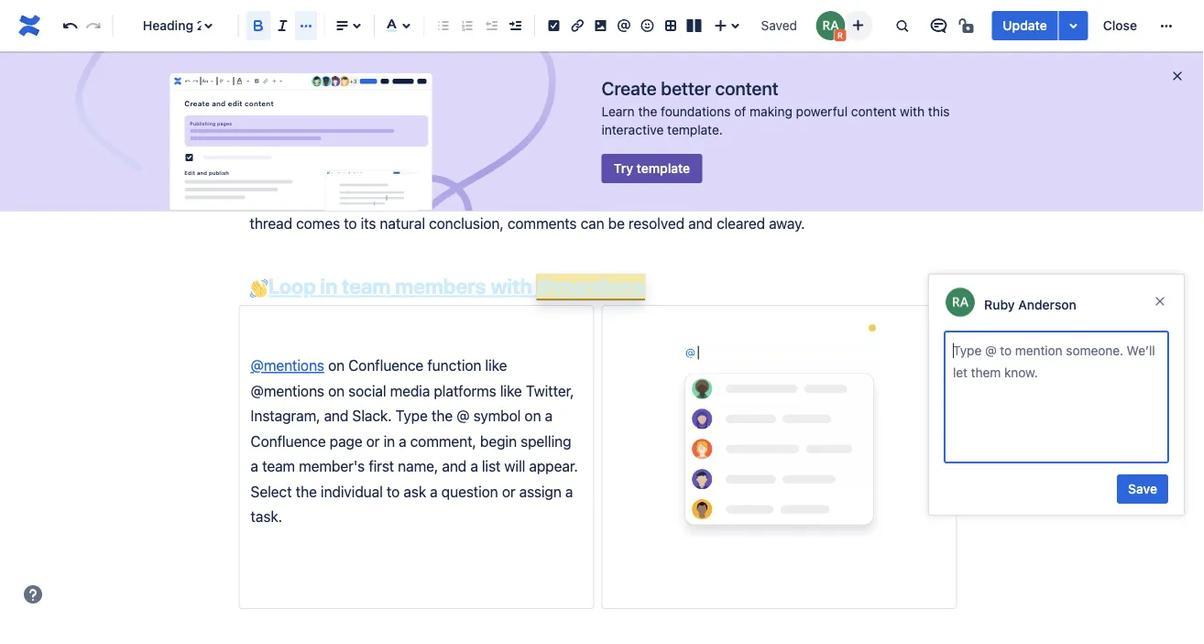 Task type: locate. For each thing, give the bounding box(es) containing it.
select
[[251, 483, 292, 500]]

chevron down image left align left image
[[208, 74, 216, 89]]

any
[[693, 190, 716, 207]]

comment,
[[365, 40, 431, 57], [410, 433, 477, 450]]

Main content area, start typing to enter text. text field
[[954, 340, 1161, 455]]

learn
[[602, 104, 635, 119]]

individual
[[321, 483, 383, 500]]

try template
[[614, 161, 691, 176]]

saved
[[761, 18, 798, 33]]

0 horizontal spatial members
[[289, 190, 351, 207]]

natural
[[380, 215, 425, 232]]

in up "first"
[[384, 433, 395, 450]]

layouts image
[[684, 15, 706, 37]]

confluence icon image
[[173, 76, 183, 86]]

with left this
[[900, 104, 925, 119]]

on
[[524, 40, 541, 57], [328, 357, 345, 375], [328, 382, 345, 400], [525, 408, 541, 425]]

1 vertical spatial with
[[355, 190, 382, 207]]

mention image
[[613, 15, 635, 37]]

@mentions
[[537, 274, 645, 299], [251, 357, 325, 375], [251, 382, 325, 400]]

ruby anderson image
[[816, 11, 846, 40]]

will down saved
[[757, 40, 778, 57]]

1 horizontal spatial comment
[[876, 190, 938, 207]]

anderson
[[1019, 297, 1077, 312]]

plus image
[[271, 74, 278, 89]]

2 vertical spatial @mentions
[[251, 382, 325, 400]]

no restrictions image
[[957, 15, 979, 37]]

ruby anderson link
[[985, 297, 1077, 312]]

0 horizontal spatial or
[[366, 433, 380, 450]]

a down twitter,
[[545, 408, 553, 425]]

permission
[[386, 190, 458, 207]]

question
[[442, 483, 498, 500]]

redo image
[[192, 74, 199, 89]]

1 vertical spatial create
[[185, 99, 210, 108]]

a right 'assign'
[[566, 483, 573, 500]]

1 horizontal spatial members
[[395, 274, 486, 299]]

and
[[606, 40, 631, 57], [212, 99, 226, 108], [197, 170, 207, 175], [689, 215, 713, 232], [324, 408, 349, 425], [442, 458, 467, 475]]

3 chevron down image from the left
[[244, 74, 252, 89]]

0 horizontal spatial team
[[262, 458, 295, 475]]

add image, video, or file image
[[590, 15, 612, 37]]

the
[[545, 40, 566, 57], [635, 40, 656, 57], [639, 104, 658, 119], [529, 190, 550, 207], [432, 408, 453, 425], [296, 483, 317, 500]]

with
[[900, 104, 925, 119], [355, 190, 382, 207], [491, 274, 532, 299]]

appear. down spelling
[[529, 458, 578, 475]]

1 horizontal spatial confluence
[[349, 357, 424, 375]]

1 vertical spatial or
[[502, 483, 516, 500]]

1 vertical spatial page
[[554, 190, 586, 207]]

1 chevron down image from the left
[[208, 74, 216, 89]]

or
[[366, 433, 380, 450], [502, 483, 516, 500]]

to left ask
[[387, 483, 400, 500]]

@
[[457, 408, 470, 425]]

a left list at the left bottom of page
[[471, 458, 478, 475]]

more image
[[1156, 15, 1178, 37]]

0 vertical spatial will
[[757, 40, 778, 57]]

or left 'assign'
[[502, 483, 516, 500]]

conclusion,
[[429, 215, 504, 232]]

1 vertical spatial members
[[395, 274, 486, 299]]

when
[[825, 190, 861, 207]]

1 vertical spatial comment
[[876, 190, 938, 207]]

confluence image
[[15, 11, 44, 40], [15, 11, 44, 40]]

will inside on confluence function like @mentions on social media platforms like twitter, instagram, and slack. type the @ symbol on a confluence page or in a comment, begin spelling a team member's first name, and a list will appear. select the individual to ask a question or assign a task.
[[505, 458, 526, 475]]

like
[[485, 357, 507, 375], [500, 382, 522, 400]]

comment, down @
[[410, 433, 477, 450]]

edit
[[185, 170, 195, 175]]

media
[[390, 382, 430, 400]]

find and replace image
[[891, 15, 913, 37]]

and down mention image
[[606, 40, 631, 57]]

2 chevron down image from the left
[[225, 74, 232, 89]]

1 vertical spatial will
[[505, 458, 526, 475]]

0 horizontal spatial with
[[355, 190, 382, 207]]

0 vertical spatial in
[[320, 274, 338, 299]]

function
[[428, 357, 482, 375]]

will right list at the left bottom of page
[[505, 458, 526, 475]]

page down link image at the left top of the page
[[570, 40, 602, 57]]

can left be
[[581, 215, 605, 232]]

comment
[[660, 40, 722, 57], [876, 190, 938, 207]]

plus,
[[790, 190, 821, 207]]

the left @
[[432, 408, 453, 425]]

2 vertical spatial page
[[330, 433, 363, 450]]

assign
[[520, 483, 562, 500]]

:wave: image
[[250, 280, 268, 298]]

0 vertical spatial comment,
[[365, 40, 431, 57]]

0 vertical spatial or
[[366, 433, 380, 450]]

0 vertical spatial page
[[570, 40, 602, 57]]

0 vertical spatial appear.
[[782, 40, 831, 57]]

the up interactive
[[639, 104, 658, 119]]

with down comments
[[491, 274, 532, 299]]

heading 2
[[143, 18, 205, 33]]

chevron down image
[[208, 74, 216, 89], [225, 74, 232, 89], [244, 74, 252, 89], [277, 74, 285, 89]]

emoji image
[[637, 15, 659, 37]]

page up member's at left bottom
[[330, 433, 363, 450]]

in
[[320, 274, 338, 299], [384, 433, 395, 450]]

1 vertical spatial appear.
[[529, 458, 578, 475]]

an
[[307, 40, 323, 57]]

0 horizontal spatial appear.
[[529, 458, 578, 475]]

0 horizontal spatial in
[[320, 274, 338, 299]]

comment down layouts image
[[660, 40, 722, 57]]

can
[[590, 190, 614, 207], [581, 215, 605, 232]]

on right @mentions link
[[328, 357, 345, 375]]

or down slack.
[[366, 433, 380, 450]]

team
[[342, 274, 391, 299], [262, 458, 295, 475]]

in right loop
[[320, 274, 338, 299]]

a up select on the left of the page
[[251, 458, 258, 475]]

confluence
[[349, 357, 424, 375], [251, 433, 326, 450]]

close
[[1104, 18, 1138, 33]]

with inside 'create better content learn the foundations of making powerful content with this interactive template.'
[[900, 104, 925, 119]]

create inside 'create better content learn the foundations of making powerful content with this interactive template.'
[[602, 77, 657, 99]]

1 horizontal spatial in
[[384, 433, 395, 450]]

4 chevron down image from the left
[[277, 74, 285, 89]]

dismiss image
[[1171, 69, 1185, 83]]

the up comments
[[529, 190, 550, 207]]

undo image
[[184, 74, 192, 89]]

create for better
[[602, 77, 657, 99]]

a
[[864, 190, 872, 207], [545, 408, 553, 425], [399, 433, 407, 450], [251, 458, 258, 475], [471, 458, 478, 475], [430, 483, 438, 500], [566, 483, 573, 500]]

publishing pages
[[190, 121, 232, 126]]

create up publishing
[[185, 99, 210, 108]]

a right when
[[864, 190, 872, 207]]

1 horizontal spatial with
[[491, 274, 532, 299]]

italic ⌘i image
[[272, 15, 294, 37]]

to leave an inline comment, highlight text on the page and the comment icon will appear.
[[250, 40, 831, 57]]

1 vertical spatial team
[[262, 458, 295, 475]]

the down action item image
[[545, 40, 566, 57]]

name,
[[398, 458, 438, 475]]

appear. down saved
[[782, 40, 831, 57]]

text style image
[[201, 74, 209, 89]]

edit
[[228, 99, 243, 108]]

@mentions down @mentions link
[[251, 382, 325, 400]]

better
[[661, 77, 711, 99]]

content
[[716, 77, 779, 99], [245, 99, 274, 108], [852, 104, 897, 119]]

1 horizontal spatial content
[[716, 77, 779, 99]]

the right select on the left of the page
[[296, 483, 317, 500]]

bullet list ⌘⇧8 image
[[433, 15, 455, 37]]

can up be
[[590, 190, 614, 207]]

template.
[[668, 122, 723, 138]]

0 horizontal spatial create
[[185, 99, 210, 108]]

on right text
[[524, 40, 541, 57]]

and down "any"
[[689, 215, 713, 232]]

0 horizontal spatial comment
[[660, 40, 722, 57]]

this
[[929, 104, 950, 119]]

action item image
[[543, 15, 565, 37]]

0 vertical spatial create
[[602, 77, 657, 99]]

team members with permission to access the page can respond to any comment. plus, when a comment thread comes to its natural conclusion, comments can be resolved and cleared away.
[[250, 190, 942, 232]]

1 vertical spatial comment,
[[410, 433, 477, 450]]

chevron down image left checkbox icon
[[244, 74, 252, 89]]

:wave: image
[[250, 280, 268, 298]]

resolved
[[629, 215, 685, 232]]

0 horizontal spatial will
[[505, 458, 526, 475]]

1 horizontal spatial team
[[342, 274, 391, 299]]

content up 'of'
[[716, 77, 779, 99]]

0 vertical spatial members
[[289, 190, 351, 207]]

indent tab image
[[504, 15, 526, 37]]

members down "conclusion,"
[[395, 274, 486, 299]]

link image
[[567, 15, 589, 37]]

team down its
[[342, 274, 391, 299]]

in inside on confluence function like @mentions on social media platforms like twitter, instagram, and slack. type the @ symbol on a confluence page or in a comment, begin spelling a team member's first name, and a list will appear. select the individual to ask a question or assign a task.
[[384, 433, 395, 450]]

comment right when
[[876, 190, 938, 207]]

1 vertical spatial confluence
[[251, 433, 326, 450]]

1 horizontal spatial create
[[602, 77, 657, 99]]

and inside team members with permission to access the page can respond to any comment. plus, when a comment thread comes to its natural conclusion, comments can be resolved and cleared away.
[[689, 215, 713, 232]]

confluence down instagram,
[[251, 433, 326, 450]]

members
[[289, 190, 351, 207], [395, 274, 486, 299]]

to up "conclusion,"
[[462, 190, 475, 207]]

more formatting image
[[295, 15, 317, 37]]

chevron down image left text color icon
[[225, 74, 232, 89]]

on up spelling
[[525, 408, 541, 425]]

0 vertical spatial with
[[900, 104, 925, 119]]

2 horizontal spatial with
[[900, 104, 925, 119]]

first
[[369, 458, 394, 475]]

with up its
[[355, 190, 382, 207]]

with inside team members with permission to access the page can respond to any comment. plus, when a comment thread comes to its natural conclusion, comments can be resolved and cleared away.
[[355, 190, 382, 207]]

publishing
[[190, 121, 216, 126]]

to
[[462, 190, 475, 207], [676, 190, 689, 207], [344, 215, 357, 232], [387, 483, 400, 500]]

1 vertical spatial in
[[384, 433, 395, 450]]

task.
[[251, 508, 282, 526]]

@mentions down be
[[537, 274, 645, 299]]

to left "any"
[[676, 190, 689, 207]]

create up learn
[[602, 77, 657, 99]]

appear.
[[782, 40, 831, 57], [529, 458, 578, 475]]

twitter,
[[526, 382, 575, 400]]

@mentions up instagram,
[[251, 357, 325, 375]]

like up platforms
[[485, 357, 507, 375]]

team up select on the left of the page
[[262, 458, 295, 475]]

content down checkbox icon
[[245, 99, 274, 108]]

content right powerful
[[852, 104, 897, 119]]

chevron down image right link icon
[[277, 74, 285, 89]]

try template button
[[602, 154, 703, 183]]

0 vertical spatial comment
[[660, 40, 722, 57]]

comment, right inline
[[365, 40, 431, 57]]

appear. inside on confluence function like @mentions on social media platforms like twitter, instagram, and slack. type the @ symbol on a confluence page or in a comment, begin spelling a team member's first name, and a list will appear. select the individual to ask a question or assign a task.
[[529, 458, 578, 475]]

interactive
[[602, 122, 664, 138]]

page up comments
[[554, 190, 586, 207]]

like up symbol
[[500, 382, 522, 400]]

ruby
[[985, 297, 1015, 312]]

confluence up social
[[349, 357, 424, 375]]

access
[[479, 190, 525, 207]]

chevron down image for text color icon
[[244, 74, 252, 89]]

pages
[[217, 121, 232, 126]]

members up 'comes'
[[289, 190, 351, 207]]



Task type: vqa. For each thing, say whether or not it's contained in the screenshot.
bottom Untitled
no



Task type: describe. For each thing, give the bounding box(es) containing it.
save button
[[1118, 475, 1169, 504]]

2
[[197, 18, 205, 33]]

0 vertical spatial like
[[485, 357, 507, 375]]

away.
[[769, 215, 806, 232]]

update
[[1003, 18, 1048, 33]]

a down the type
[[399, 433, 407, 450]]

0 horizontal spatial confluence
[[251, 433, 326, 450]]

chevron down image for plus image
[[277, 74, 285, 89]]

spelling
[[521, 433, 572, 450]]

text color image
[[234, 74, 245, 89]]

try
[[614, 161, 634, 176]]

a right ask
[[430, 483, 438, 500]]

template
[[637, 161, 691, 176]]

1 vertical spatial like
[[500, 382, 522, 400]]

checkbox image
[[182, 150, 196, 165]]

comment, inside on confluence function like @mentions on social media platforms like twitter, instagram, and slack. type the @ symbol on a confluence page or in a comment, begin spelling a team member's first name, and a list will appear. select the individual to ask a question or assign a task.
[[410, 433, 477, 450]]

2 horizontal spatial content
[[852, 104, 897, 119]]

bold ⌘b image
[[247, 15, 269, 37]]

adjust update settings image
[[1063, 15, 1085, 37]]

numbered list ⌘⇧7 image
[[457, 15, 479, 37]]

undo ⌘z image
[[59, 15, 81, 37]]

1 horizontal spatial appear.
[[782, 40, 831, 57]]

ruby anderson image
[[946, 288, 976, 317]]

the inside 'create better content learn the foundations of making powerful content with this interactive template.'
[[639, 104, 658, 119]]

social
[[349, 382, 386, 400]]

symbol
[[474, 408, 521, 425]]

save
[[1129, 482, 1158, 497]]

publish
[[209, 170, 229, 175]]

1 vertical spatial @mentions
[[251, 357, 325, 375]]

of
[[735, 104, 747, 119]]

redo ⌘⇧z image
[[83, 15, 105, 37]]

member's
[[299, 458, 365, 475]]

on left social
[[328, 382, 345, 400]]

0 vertical spatial @mentions
[[537, 274, 645, 299]]

create for and
[[185, 99, 210, 108]]

ruby anderson
[[985, 297, 1077, 312]]

link image
[[262, 74, 270, 89]]

platforms
[[434, 382, 497, 400]]

table image
[[660, 15, 682, 37]]

to inside on confluence function like @mentions on social media platforms like twitter, instagram, and slack. type the @ symbol on a confluence page or in a comment, begin spelling a team member's first name, and a list will appear. select the individual to ask a question or assign a task.
[[387, 483, 400, 500]]

1 vertical spatial can
[[581, 215, 605, 232]]

close button
[[1093, 11, 1149, 40]]

checkbox image
[[253, 74, 261, 89]]

chevron down image for align left image
[[225, 74, 232, 89]]

0 vertical spatial confluence
[[349, 357, 424, 375]]

and left slack.
[[324, 408, 349, 425]]

members inside team members with permission to access the page can respond to any comment. plus, when a comment thread comes to its natural conclusion, comments can be resolved and cleared away.
[[289, 190, 351, 207]]

a inside team members with permission to access the page can respond to any comment. plus, when a comment thread comes to its natural conclusion, comments can be resolved and cleared away.
[[864, 190, 872, 207]]

making
[[750, 104, 793, 119]]

ask
[[404, 483, 426, 500]]

2 vertical spatial with
[[491, 274, 532, 299]]

its
[[361, 215, 376, 232]]

to
[[250, 40, 266, 57]]

comments
[[508, 215, 577, 232]]

and right edit
[[197, 170, 207, 175]]

and left edit
[[212, 99, 226, 108]]

team
[[250, 190, 286, 207]]

highlight
[[435, 40, 492, 57]]

foundations
[[661, 104, 731, 119]]

begin
[[480, 433, 517, 450]]

comment.
[[720, 190, 786, 207]]

the down emoji icon
[[635, 40, 656, 57]]

loop in team members with @mentions
[[268, 274, 645, 299]]

align left image
[[331, 15, 353, 37]]

help image
[[22, 584, 44, 606]]

comment inside team members with permission to access the page can respond to any comment. plus, when a comment thread comes to its natural conclusion, comments can be resolved and cleared away.
[[876, 190, 938, 207]]

inline
[[327, 40, 361, 57]]

outdent ⇧tab image
[[481, 15, 503, 37]]

cleared
[[717, 215, 766, 232]]

@mentions link
[[251, 357, 325, 375]]

page inside on confluence function like @mentions on social media platforms like twitter, instagram, and slack. type the @ symbol on a confluence page or in a comment, begin spelling a team member's first name, and a list will appear. select the individual to ask a question or assign a task.
[[330, 433, 363, 450]]

1 horizontal spatial or
[[502, 483, 516, 500]]

team inside on confluence function like @mentions on social media platforms like twitter, instagram, and slack. type the @ symbol on a confluence page or in a comment, begin spelling a team member's first name, and a list will appear. select the individual to ask a question or assign a task.
[[262, 458, 295, 475]]

type
[[396, 408, 428, 425]]

close icon image
[[1153, 294, 1168, 309]]

invite to edit image
[[847, 14, 869, 36]]

instagram,
[[251, 408, 320, 425]]

heading
[[143, 18, 193, 33]]

slack.
[[353, 408, 392, 425]]

respond
[[618, 190, 672, 207]]

0 vertical spatial can
[[590, 190, 614, 207]]

list
[[482, 458, 501, 475]]

+3
[[350, 78, 357, 84]]

the inside team members with permission to access the page can respond to any comment. plus, when a comment thread comes to its natural conclusion, comments can be resolved and cleared away.
[[529, 190, 550, 207]]

text
[[496, 40, 520, 57]]

powerful
[[796, 104, 848, 119]]

and up the question at the left of page
[[442, 458, 467, 475]]

create better content learn the foundations of making powerful content with this interactive template.
[[602, 77, 950, 138]]

on confluence function like @mentions on social media platforms like twitter, instagram, and slack. type the @ symbol on a confluence page or in a comment, begin spelling a team member's first name, and a list will appear. select the individual to ask a question or assign a task.
[[251, 357, 582, 526]]

heading 2 button
[[121, 6, 231, 46]]

comment icon image
[[928, 15, 950, 37]]

1 horizontal spatial will
[[757, 40, 778, 57]]

to left its
[[344, 215, 357, 232]]

0 horizontal spatial content
[[245, 99, 274, 108]]

leave
[[269, 40, 304, 57]]

loop
[[268, 274, 316, 299]]

0 vertical spatial team
[[342, 274, 391, 299]]

edit and publish
[[185, 170, 229, 175]]

icon
[[726, 40, 753, 57]]

@mentions inside on confluence function like @mentions on social media platforms like twitter, instagram, and slack. type the @ symbol on a confluence page or in a comment, begin spelling a team member's first name, and a list will appear. select the individual to ask a question or assign a task.
[[251, 382, 325, 400]]

create and edit content
[[185, 99, 274, 108]]

thread
[[250, 215, 293, 232]]

align left image
[[218, 74, 226, 89]]

be
[[608, 215, 625, 232]]

chevron down image for 'text style' image
[[208, 74, 216, 89]]

update button
[[992, 11, 1059, 40]]

comes
[[296, 215, 340, 232]]

page inside team members with permission to access the page can respond to any comment. plus, when a comment thread comes to its natural conclusion, comments can be resolved and cleared away.
[[554, 190, 586, 207]]



